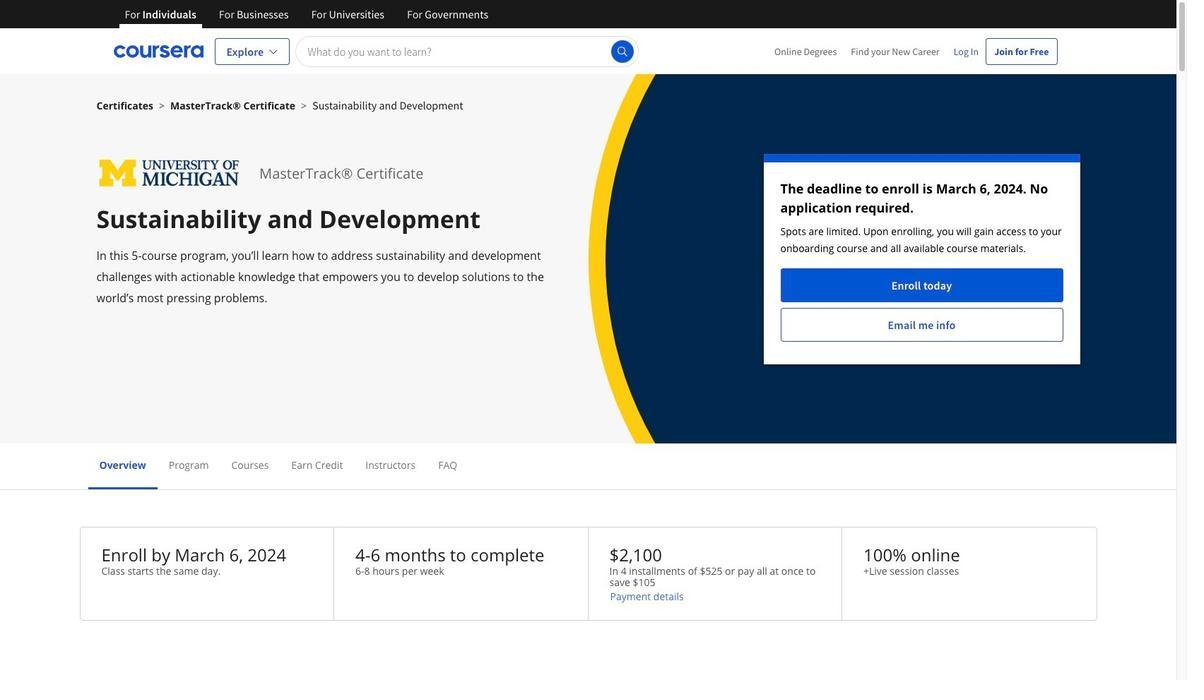 Task type: vqa. For each thing, say whether or not it's contained in the screenshot.
Help Center icon
no



Task type: describe. For each thing, give the bounding box(es) containing it.
coursera image
[[113, 40, 203, 63]]

banner navigation
[[113, 0, 500, 39]]



Task type: locate. For each thing, give the bounding box(es) containing it.
None search field
[[296, 36, 639, 67]]

certificate menu element
[[88, 444, 1089, 490]]

university of michigan image
[[96, 154, 243, 193]]

status
[[764, 154, 1080, 365]]

What do you want to learn? text field
[[296, 36, 639, 67]]



